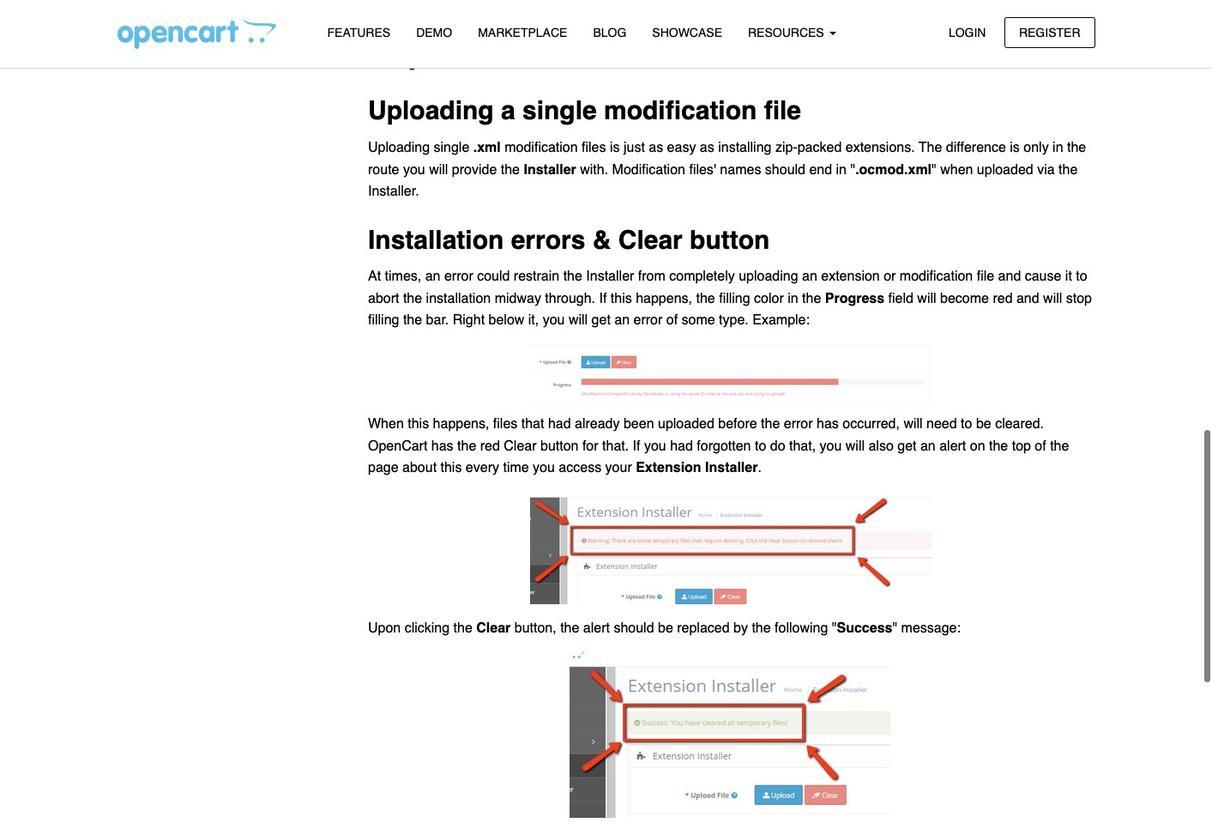 Task type: vqa. For each thing, say whether or not it's contained in the screenshot.
"filling" to the top
yes



Task type: describe. For each thing, give the bounding box(es) containing it.
only
[[1024, 140, 1050, 155]]

happens, inside the when this happens, files that had already been uploaded before the error has occurred, will need to be cleared. opencart has the red clear button for that. if you had forgotten to do that, you will also get an alert on the top of the page about this every time you access your
[[433, 416, 490, 432]]

2 vertical spatial this
[[441, 460, 462, 476]]

in inside modification files is just as easy as installing zip-packed extensions. the difference is only in the route you will provide the
[[1053, 140, 1064, 155]]

will down 'through.'
[[569, 313, 588, 328]]

the
[[919, 140, 943, 155]]

uploading for uploading single .xml
[[368, 140, 430, 155]]

of inside the when this happens, files that had already been uploaded before the error has occurred, will need to be cleared. opencart has the red clear button for that. if you had forgotten to do that, you will also get an alert on the top of the page about this every time you access your
[[1036, 438, 1047, 454]]

field
[[889, 291, 914, 306]]

been
[[624, 416, 655, 432]]

have
[[851, 33, 882, 48]]

marketplace link
[[465, 18, 581, 48]]

the right the by in the bottom right of the page
[[752, 620, 771, 636]]

become
[[941, 291, 990, 306]]

on
[[971, 438, 986, 454]]

" right green
[[753, 33, 758, 48]]

resources link
[[736, 18, 849, 48]]

message:
[[902, 620, 961, 636]]

&
[[593, 225, 612, 255]]

every
[[466, 460, 500, 476]]

to inside at times, an error could restrain the installer from completely uploading an extension or modification file and cause it to abort the installation midway through. if this happens, the filling color in the
[[1077, 269, 1088, 284]]

success,
[[552, 33, 606, 48]]

uploading
[[739, 269, 799, 284]]

you right 'success,'
[[609, 33, 632, 48]]

alert inside the when this happens, files that had already been uploaded before the error has occurred, will need to be cleared. opencart has the red clear button for that. if you had forgotten to do that, you will also get an alert on the top of the page about this every time you access your
[[940, 438, 967, 454]]

" right end
[[851, 162, 856, 177]]

success:
[[758, 33, 818, 48]]

the down .xml in the left of the page
[[501, 162, 520, 177]]

0 vertical spatial has
[[817, 416, 839, 432]]

the down the completely
[[697, 291, 716, 306]]

an inside the when this happens, files that had already been uploaded before the error has occurred, will need to be cleared. opencart has the red clear button for that. if you had forgotten to do that, you will also get an alert on the top of the page about this every time you access your
[[921, 438, 936, 454]]

the down the times, on the left
[[403, 291, 422, 306]]

clear for button
[[619, 225, 683, 255]]

filling inside at times, an error could restrain the installer from completely uploading an extension or modification file and cause it to abort the installation midway through. if this happens, the filling color in the
[[719, 291, 751, 306]]

uploading single .xml
[[368, 140, 501, 155]]

error inside 'field will become red and will stop filling the bar. right below it, you will get an error of some type. example:'
[[634, 313, 663, 328]]

button.
[[484, 33, 526, 48]]

route
[[368, 162, 400, 177]]

of inside 'field will become red and will stop filling the bar. right below it, you will get an error of some type. example:'
[[667, 313, 678, 328]]

1 horizontal spatial button
[[690, 225, 770, 255]]

0 horizontal spatial be
[[658, 620, 674, 636]]

installing
[[719, 140, 772, 155]]

abort
[[368, 291, 400, 306]]

" right the following
[[833, 620, 837, 636]]

showcase link
[[640, 18, 736, 48]]

.
[[758, 460, 762, 476]]

packed
[[798, 140, 842, 155]]

clear inside the when this happens, files that had already been uploaded before the error has occurred, will need to be cleared. opencart has the red clear button for that. if you had forgotten to do that, you will also get an alert on the top of the page about this every time you access your
[[504, 438, 537, 454]]

when
[[941, 162, 974, 177]]

installation
[[368, 225, 504, 255]]

the inside " when uploaded via the installer.
[[1059, 162, 1078, 177]]

" inside " message.
[[1047, 33, 1052, 48]]

file inside at times, an error could restrain the installer from completely uploading an extension or modification file and cause it to abort the installation midway through. if this happens, the filling color in the
[[977, 269, 995, 284]]

installed
[[886, 33, 941, 48]]

provide
[[452, 162, 497, 177]]

names
[[721, 162, 762, 177]]

0 vertical spatial a
[[703, 33, 710, 48]]

the up every
[[458, 438, 477, 454]]

an inside 'field will become red and will stop filling the bar. right below it, you will get an error of some type. example:'
[[615, 313, 630, 328]]

clear for button,
[[477, 620, 511, 636]]

0 horizontal spatial file
[[765, 96, 802, 126]]

message.
[[368, 55, 428, 70]]

1 as from the left
[[649, 140, 664, 155]]

type.
[[719, 313, 749, 328]]

uploaded inside the when this happens, files that had already been uploaded before the error has occurred, will need to be cleared. opencart has the red clear button for that. if you had forgotten to do that, you will also get an alert on the top of the page about this every time you access your
[[658, 416, 715, 432]]

installer with. modification files' names should end in " .ocmod.xml
[[524, 162, 932, 177]]

when
[[368, 416, 404, 432]]

modification inside at times, an error could restrain the installer from completely uploading an extension or modification file and cause it to abort the installation midway through. if this happens, the filling color in the
[[900, 269, 974, 284]]

access
[[559, 460, 602, 476]]

already
[[575, 416, 620, 432]]

it,
[[529, 313, 539, 328]]

extension installer .
[[636, 460, 762, 476]]

will left the also
[[846, 438, 865, 454]]

red inside the when this happens, files that had already been uploaded before the error has occurred, will need to be cleared. opencart has the red clear button for that. if you had forgotten to do that, you will also get an alert on the top of the page about this every time you access your
[[480, 438, 500, 454]]

modification
[[613, 162, 686, 177]]

below
[[489, 313, 525, 328]]

installer.
[[368, 184, 419, 199]]

modification files is just as easy as installing zip-packed extensions. the difference is only in the route you will provide the
[[368, 140, 1087, 177]]

with.
[[580, 162, 609, 177]]

blog link
[[581, 18, 640, 48]]

your inside the when this happens, files that had already been uploaded before the error has occurred, will need to be cleared. opencart has the red clear button for that. if you had forgotten to do that, you will also get an alert on the top of the page about this every time you access your
[[606, 460, 632, 476]]

an left extension at the right top
[[803, 269, 818, 284]]

or
[[884, 269, 897, 284]]

button,
[[515, 620, 557, 636]]

1 vertical spatial in
[[837, 162, 847, 177]]

bar.
[[426, 313, 449, 328]]

will inside modification files is just as easy as installing zip-packed extensions. the difference is only in the route you will provide the
[[429, 162, 448, 177]]

0 vertical spatial had
[[548, 416, 571, 432]]

will down cause
[[1044, 291, 1063, 306]]

color
[[755, 291, 784, 306]]

zip-
[[776, 140, 798, 155]]

upload file image
[[530, 343, 934, 403]]

replaced
[[678, 620, 730, 636]]

through.
[[545, 291, 596, 306]]

do
[[771, 438, 786, 454]]

about
[[403, 460, 437, 476]]

time
[[503, 460, 529, 476]]

get inside the when this happens, files that had already been uploaded before the error has occurred, will need to be cleared. opencart has the red clear button for that. if you had forgotten to do that, you will also get an alert on the top of the page about this every time you access your
[[898, 438, 917, 454]]

extension
[[636, 460, 702, 476]]

" inside " when uploaded via the installer.
[[932, 162, 937, 177]]

resources
[[749, 26, 828, 39]]

0 horizontal spatial this
[[408, 416, 429, 432]]

blog
[[594, 26, 627, 39]]

demo link
[[404, 18, 465, 48]]

showcase
[[653, 26, 723, 39]]

progress
[[826, 291, 885, 306]]

times,
[[385, 269, 422, 284]]

will left need
[[904, 416, 923, 432]]

register link
[[1005, 17, 1096, 48]]

top
[[1013, 438, 1032, 454]]

stop
[[1067, 291, 1093, 306]]

by
[[734, 620, 749, 636]]

continue
[[421, 33, 480, 48]]

installer inside at times, an error could restrain the installer from completely uploading an extension or modification file and cause it to abort the installation midway through. if this happens, the filling color in the
[[587, 269, 635, 284]]

files inside modification files is just as easy as installing zip-packed extensions. the difference is only in the route you will provide the
[[582, 140, 606, 155]]

demo
[[416, 26, 453, 39]]

easy
[[668, 140, 697, 155]]

page
[[368, 460, 399, 476]]

installation
[[426, 291, 491, 306]]

files inside the when this happens, files that had already been uploaded before the error has occurred, will need to be cleared. opencart has the red clear button for that. if you had forgotten to do that, you will also get an alert on the top of the page about this every time you access your
[[493, 416, 518, 432]]

also
[[869, 438, 894, 454]]

the up do
[[762, 416, 781, 432]]

restrain
[[514, 269, 560, 284]]

modification inside modification files is just as easy as installing zip-packed extensions. the difference is only in the route you will provide the
[[505, 140, 578, 155]]

right
[[453, 313, 485, 328]]

1 vertical spatial to
[[962, 416, 973, 432]]

the right button,
[[561, 620, 580, 636]]

" message.
[[368, 33, 1052, 70]]

0 vertical spatial get
[[680, 33, 699, 48]]

the right on
[[990, 438, 1009, 454]]



Task type: locate. For each thing, give the bounding box(es) containing it.
your right installed
[[945, 33, 975, 48]]

1 uploading from the top
[[368, 96, 494, 126]]

should left replaced
[[614, 620, 655, 636]]

1 horizontal spatial uploaded
[[978, 162, 1034, 177]]

1 vertical spatial if
[[633, 438, 641, 454]]

installer down the forgotten
[[706, 460, 758, 476]]

"
[[753, 33, 758, 48], [1047, 33, 1052, 48], [851, 162, 856, 177], [932, 162, 937, 177], [833, 620, 837, 636], [893, 620, 898, 636]]

that
[[522, 416, 545, 432]]

that,
[[790, 438, 816, 454]]

1 vertical spatial clear
[[504, 438, 537, 454]]

features
[[327, 26, 391, 39]]

" right "login" "link"
[[1047, 33, 1052, 48]]

0 vertical spatial if
[[600, 291, 607, 306]]

this inside at times, an error could restrain the installer from completely uploading an extension or modification file and cause it to abort the installation midway through. if this happens, the filling color in the
[[611, 291, 632, 306]]

need
[[927, 416, 958, 432]]

you inside 'field will become red and will stop filling the bar. right below it, you will get an error of some type. example:'
[[543, 313, 565, 328]]

1 vertical spatial files
[[493, 416, 518, 432]]

0 vertical spatial button
[[690, 225, 770, 255]]

1 vertical spatial red
[[480, 438, 500, 454]]

1 horizontal spatial error
[[634, 313, 663, 328]]

should
[[635, 33, 676, 48], [766, 162, 806, 177], [614, 620, 655, 636]]

filling up type.
[[719, 291, 751, 306]]

a
[[703, 33, 710, 48], [501, 96, 516, 126]]

happens, inside at times, an error could restrain the installer from completely uploading an extension or modification file and cause it to abort the installation midway through. if this happens, the filling color in the
[[636, 291, 693, 306]]

via
[[1038, 162, 1056, 177]]

field will become red and will stop filling the bar. right below it, you will get an error of some type. example:
[[368, 291, 1093, 328]]

you right time
[[533, 460, 555, 476]]

following
[[775, 620, 829, 636]]

end
[[810, 162, 833, 177]]

should for names
[[766, 162, 806, 177]]

2 horizontal spatial modification
[[900, 269, 974, 284]]

1 horizontal spatial to
[[962, 416, 973, 432]]

the left bar.
[[403, 313, 422, 328]]

will
[[429, 162, 448, 177], [918, 291, 937, 306], [1044, 291, 1063, 306], [569, 313, 588, 328], [904, 416, 923, 432], [846, 438, 865, 454]]

0 horizontal spatial had
[[548, 416, 571, 432]]

installation errors & clear button
[[368, 225, 770, 255]]

.xml
[[474, 140, 501, 155]]

this left every
[[441, 460, 462, 476]]

1 horizontal spatial files
[[582, 140, 606, 155]]

upon clicking the clear button, the alert should be replaced by the following " success " message:
[[368, 620, 961, 636]]

error inside the when this happens, files that had already been uploaded before the error has occurred, will need to be cleared. opencart has the red clear button for that. if you had forgotten to do that, you will also get an alert on the top of the page about this every time you access your
[[784, 416, 813, 432]]

2 vertical spatial in
[[788, 291, 799, 306]]

2 is from the left
[[1011, 140, 1021, 155]]

0 horizontal spatial to
[[755, 438, 767, 454]]

it
[[1066, 269, 1073, 284]]

upon
[[368, 620, 401, 636]]

1 horizontal spatial your
[[945, 33, 975, 48]]

and left cause
[[999, 269, 1022, 284]]

2 vertical spatial error
[[784, 416, 813, 432]]

uploaded down difference
[[978, 162, 1034, 177]]

0 horizontal spatial of
[[667, 313, 678, 328]]

from
[[638, 269, 666, 284]]

has up about on the left bottom
[[432, 438, 454, 454]]

errors
[[511, 225, 586, 255]]

1 horizontal spatial modification
[[604, 96, 757, 126]]

an
[[425, 269, 441, 284], [803, 269, 818, 284], [615, 313, 630, 328], [921, 438, 936, 454]]

had up extension
[[671, 438, 694, 454]]

uploading for uploading a single modification file
[[368, 96, 494, 126]]

1 horizontal spatial file
[[977, 269, 995, 284]]

uploading
[[368, 96, 494, 126], [368, 140, 430, 155]]

at
[[368, 269, 381, 284]]

extensions.
[[846, 140, 916, 155]]

to left do
[[755, 438, 767, 454]]

to up on
[[962, 416, 973, 432]]

0 horizontal spatial happens,
[[433, 416, 490, 432]]

if inside at times, an error could restrain the installer from completely uploading an extension or modification file and cause it to abort the installation midway through. if this happens, the filling color in the
[[600, 291, 607, 306]]

1 vertical spatial uploaded
[[658, 416, 715, 432]]

an right the times, on the left
[[425, 269, 441, 284]]

difference
[[947, 140, 1007, 155]]

0 horizontal spatial alert
[[584, 620, 610, 636]]

1 vertical spatial had
[[671, 438, 694, 454]]

a down button.
[[501, 96, 516, 126]]

2 vertical spatial installer
[[706, 460, 758, 476]]

of left some
[[667, 313, 678, 328]]

an down need
[[921, 438, 936, 454]]

1 vertical spatial alert
[[584, 620, 610, 636]]

and inside at times, an error could restrain the installer from completely uploading an extension or modification file and cause it to abort the installation midway through. if this happens, the filling color in the
[[999, 269, 1022, 284]]

file up become at the top right of the page
[[977, 269, 995, 284]]

single up with.
[[523, 96, 597, 126]]

1 is from the left
[[610, 140, 620, 155]]

0 horizontal spatial your
[[606, 460, 632, 476]]

before
[[719, 416, 758, 432]]

1 vertical spatial your
[[606, 460, 632, 476]]

opencart - open source shopping cart solution image
[[117, 18, 276, 49]]

2 as from the left
[[700, 140, 715, 155]]

1 horizontal spatial had
[[671, 438, 694, 454]]

1 horizontal spatial in
[[837, 162, 847, 177]]

alert down need
[[940, 438, 967, 454]]

uploading up route
[[368, 140, 430, 155]]

0 horizontal spatial get
[[592, 313, 611, 328]]

0 vertical spatial to
[[1077, 269, 1088, 284]]

1 horizontal spatial happens,
[[636, 291, 693, 306]]

0 horizontal spatial as
[[649, 140, 664, 155]]

0 horizontal spatial files
[[493, 416, 518, 432]]

register
[[1020, 25, 1081, 39]]

is left only
[[1011, 140, 1021, 155]]

as right just
[[649, 140, 664, 155]]

2 vertical spatial to
[[755, 438, 767, 454]]

at times, an error could restrain the installer from completely uploading an extension or modification file and cause it to abort the installation midway through. if this happens, the filling color in the
[[368, 269, 1088, 306]]

of right top
[[1036, 438, 1047, 454]]

get left green
[[680, 33, 699, 48]]

has
[[817, 416, 839, 432], [432, 438, 454, 454]]

button
[[690, 225, 770, 255], [541, 438, 579, 454]]

0 vertical spatial and
[[999, 269, 1022, 284]]

and down cause
[[1017, 291, 1040, 306]]

red up every
[[480, 438, 500, 454]]

could
[[477, 269, 510, 284]]

red right become at the top right of the page
[[994, 291, 1013, 306]]

0 horizontal spatial red
[[480, 438, 500, 454]]

1 horizontal spatial is
[[1011, 140, 1021, 155]]

you up extension
[[645, 438, 667, 454]]

error up the installation
[[445, 269, 474, 284]]

files left the that
[[493, 416, 518, 432]]

the up 'through.'
[[564, 269, 583, 284]]

success
[[837, 620, 893, 636]]

1 horizontal spatial red
[[994, 291, 1013, 306]]

single up provide at the left
[[434, 140, 470, 155]]

you right that,
[[820, 438, 842, 454]]

the right "clicking"
[[454, 620, 473, 636]]

1 vertical spatial should
[[766, 162, 806, 177]]

1 horizontal spatial of
[[1036, 438, 1047, 454]]

1 vertical spatial button
[[541, 438, 579, 454]]

if inside the when this happens, files that had already been uploaded before the error has occurred, will need to be cleared. opencart has the red clear button for that. if you had forgotten to do that, you will also get an alert on the top of the page about this every time you access your
[[633, 438, 641, 454]]

you down uploading single .xml at the left top
[[403, 162, 426, 177]]

button up 'access'
[[541, 438, 579, 454]]

0 vertical spatial in
[[1053, 140, 1064, 155]]

some
[[682, 313, 716, 328]]

0 vertical spatial of
[[667, 313, 678, 328]]

0 vertical spatial should
[[635, 33, 676, 48]]

that.
[[603, 438, 629, 454]]

modification up easy
[[604, 96, 757, 126]]

2 horizontal spatial in
[[1053, 140, 1064, 155]]

installer down &
[[587, 269, 635, 284]]

2 vertical spatial clear
[[477, 620, 511, 636]]

had right the that
[[548, 416, 571, 432]]

uploaded inside " when uploaded via the installer.
[[978, 162, 1034, 177]]

and inside 'field will become red and will stop filling the bar. right below it, you will get an error of some type. example:'
[[1017, 291, 1040, 306]]

0 vertical spatial alert
[[940, 438, 967, 454]]

0 vertical spatial file
[[765, 96, 802, 126]]

modification up become at the top right of the page
[[900, 269, 974, 284]]

clear up time
[[504, 438, 537, 454]]

get down 'through.'
[[592, 313, 611, 328]]

should right blog
[[635, 33, 676, 48]]

error inside at times, an error could restrain the installer from completely uploading an extension or modification file and cause it to abort the installation midway through. if this happens, the filling color in the
[[445, 269, 474, 284]]

0 horizontal spatial single
[[434, 140, 470, 155]]

installer left with.
[[524, 162, 577, 177]]

midway
[[495, 291, 542, 306]]

1 horizontal spatial installer
[[587, 269, 635, 284]]

clear left button,
[[477, 620, 511, 636]]

green
[[714, 33, 749, 48]]

0 horizontal spatial a
[[501, 96, 516, 126]]

0 vertical spatial error
[[445, 269, 474, 284]]

2 horizontal spatial installer
[[706, 460, 758, 476]]

2 uploading from the top
[[368, 140, 430, 155]]

files up with.
[[582, 140, 606, 155]]

warning image
[[530, 490, 934, 607]]

if right 'through.'
[[600, 291, 607, 306]]

happens, down the from at the right top of page
[[636, 291, 693, 306]]

will right "field"
[[918, 291, 937, 306]]

marketplace
[[478, 26, 568, 39]]

1 horizontal spatial a
[[703, 33, 710, 48]]

files'
[[690, 162, 717, 177]]

0 horizontal spatial installer
[[524, 162, 577, 177]]

0 vertical spatial uploading
[[368, 96, 494, 126]]

this up opencart
[[408, 416, 429, 432]]

1 vertical spatial be
[[658, 620, 674, 636]]

filling down abort
[[368, 313, 400, 328]]

when this happens, files that had already been uploaded before the error has occurred, will need to be cleared. opencart has the red clear button for that. if you had forgotten to do that, you will also get an alert on the top of the page about this every time you access your
[[368, 416, 1070, 476]]

0 vertical spatial clear
[[619, 225, 683, 255]]

2 horizontal spatial this
[[611, 291, 632, 306]]

1 vertical spatial get
[[592, 313, 611, 328]]

1 vertical spatial a
[[501, 96, 516, 126]]

1 vertical spatial error
[[634, 313, 663, 328]]

you
[[609, 33, 632, 48], [403, 162, 426, 177], [543, 313, 565, 328], [645, 438, 667, 454], [820, 438, 842, 454], [533, 460, 555, 476]]

is left just
[[610, 140, 620, 155]]

forgotten
[[697, 438, 752, 454]]

should down the 'zip-'
[[766, 162, 806, 177]]

this
[[611, 291, 632, 306], [408, 416, 429, 432], [441, 460, 462, 476]]

an left some
[[615, 313, 630, 328]]

had
[[548, 416, 571, 432], [671, 438, 694, 454]]

the up example:
[[803, 291, 822, 306]]

features link
[[315, 18, 404, 48]]

just
[[624, 140, 645, 155]]

installer
[[524, 162, 577, 177], [587, 269, 635, 284], [706, 460, 758, 476]]

the right top
[[1051, 438, 1070, 454]]

should for you
[[635, 33, 676, 48]]

alert right button,
[[584, 620, 610, 636]]

uploading up uploading single .xml at the left top
[[368, 96, 494, 126]]

1 vertical spatial installer
[[587, 269, 635, 284]]

in right only
[[1053, 140, 1064, 155]]

occurred,
[[843, 416, 900, 432]]

cause
[[1026, 269, 1062, 284]]

1 vertical spatial and
[[1017, 291, 1040, 306]]

" left message:
[[893, 620, 898, 636]]

error
[[445, 269, 474, 284], [634, 313, 663, 328], [784, 416, 813, 432]]

0 vertical spatial your
[[945, 33, 975, 48]]

as
[[649, 140, 664, 155], [700, 140, 715, 155]]

be left replaced
[[658, 620, 674, 636]]

0 vertical spatial single
[[523, 96, 597, 126]]

button up the completely
[[690, 225, 770, 255]]

you inside modification files is just as easy as installing zip-packed extensions. the difference is only in the route you will provide the
[[403, 162, 426, 177]]

in right end
[[837, 162, 847, 177]]

0 vertical spatial red
[[994, 291, 1013, 306]]

the right via
[[1059, 162, 1078, 177]]

0 vertical spatial be
[[977, 416, 992, 432]]

filling inside 'field will become red and will stop filling the bar. right below it, you will get an error of some type. example:'
[[368, 313, 400, 328]]

0 horizontal spatial in
[[788, 291, 799, 306]]

happens, up every
[[433, 416, 490, 432]]

0 vertical spatial installer
[[524, 162, 577, 177]]

1 vertical spatial this
[[408, 416, 429, 432]]

and
[[999, 269, 1022, 284], [1017, 291, 1040, 306]]

your down the that. at the bottom of the page
[[606, 460, 632, 476]]

example:
[[753, 313, 810, 328]]

error down the from at the right top of page
[[634, 313, 663, 328]]

0 vertical spatial filling
[[719, 291, 751, 306]]

in right color
[[788, 291, 799, 306]]

clear
[[619, 225, 683, 255], [504, 438, 537, 454], [477, 620, 511, 636]]

1 horizontal spatial filling
[[719, 291, 751, 306]]

1 vertical spatial uploading
[[368, 140, 430, 155]]

1 horizontal spatial single
[[523, 96, 597, 126]]

on
[[530, 33, 548, 48]]

has left the occurred,
[[817, 416, 839, 432]]

0 vertical spatial uploaded
[[978, 162, 1034, 177]]

login link
[[935, 17, 1001, 48]]

0 vertical spatial modification
[[604, 96, 757, 126]]

0 horizontal spatial if
[[600, 291, 607, 306]]

1 vertical spatial modification
[[505, 140, 578, 155]]

button inside the when this happens, files that had already been uploaded before the error has occurred, will need to be cleared. opencart has the red clear button for that. if you had forgotten to do that, you will also get an alert on the top of the page about this every time you access your
[[541, 438, 579, 454]]

0 horizontal spatial is
[[610, 140, 620, 155]]

clicking
[[405, 620, 450, 636]]

get right the also
[[898, 438, 917, 454]]

error up that,
[[784, 416, 813, 432]]

success image
[[569, 651, 895, 819]]

red inside 'field will become red and will stop filling the bar. right below it, you will get an error of some type. example:'
[[994, 291, 1013, 306]]

0 horizontal spatial modification
[[505, 140, 578, 155]]

opencart
[[368, 438, 428, 454]]

get
[[680, 33, 699, 48], [592, 313, 611, 328], [898, 438, 917, 454]]

" when uploaded via the installer.
[[368, 162, 1078, 199]]

to right it
[[1077, 269, 1088, 284]]

you
[[822, 33, 847, 48]]

be inside the when this happens, files that had already been uploaded before the error has occurred, will need to be cleared. opencart has the red clear button for that. if you had forgotten to do that, you will also get an alert on the top of the page about this every time you access your
[[977, 416, 992, 432]]

1 vertical spatial happens,
[[433, 416, 490, 432]]

a left green
[[703, 33, 710, 48]]

1 vertical spatial has
[[432, 438, 454, 454]]

the inside 'field will become red and will stop filling the bar. right below it, you will get an error of some type. example:'
[[403, 313, 422, 328]]

extension
[[822, 269, 881, 284]]

modification right .xml in the left of the page
[[505, 140, 578, 155]]

1 vertical spatial single
[[434, 140, 470, 155]]

1 horizontal spatial this
[[441, 460, 462, 476]]

filling
[[719, 291, 751, 306], [368, 313, 400, 328]]

clear up the from at the right top of page
[[619, 225, 683, 255]]

you right it,
[[543, 313, 565, 328]]

if
[[600, 291, 607, 306], [633, 438, 641, 454]]

1 horizontal spatial as
[[700, 140, 715, 155]]

1 horizontal spatial alert
[[940, 438, 967, 454]]

1 horizontal spatial if
[[633, 438, 641, 454]]

the
[[1068, 140, 1087, 155], [501, 162, 520, 177], [1059, 162, 1078, 177], [564, 269, 583, 284], [403, 291, 422, 306], [697, 291, 716, 306], [803, 291, 822, 306], [403, 313, 422, 328], [762, 416, 781, 432], [458, 438, 477, 454], [990, 438, 1009, 454], [1051, 438, 1070, 454], [454, 620, 473, 636], [561, 620, 580, 636], [752, 620, 771, 636]]

1 vertical spatial file
[[977, 269, 995, 284]]

this right 'through.'
[[611, 291, 632, 306]]

2 vertical spatial modification
[[900, 269, 974, 284]]

2 vertical spatial should
[[614, 620, 655, 636]]

the right only
[[1068, 140, 1087, 155]]

" down the on the right of page
[[932, 162, 937, 177]]

be up on
[[977, 416, 992, 432]]

0 vertical spatial this
[[611, 291, 632, 306]]

get inside 'field will become red and will stop filling the bar. right below it, you will get an error of some type. example:'
[[592, 313, 611, 328]]

in inside at times, an error could restrain the installer from completely uploading an extension or modification file and cause it to abort the installation midway through. if this happens, the filling color in the
[[788, 291, 799, 306]]

1 horizontal spatial has
[[817, 416, 839, 432]]

will down uploading single .xml at the left top
[[429, 162, 448, 177]]

.ocmod.xml
[[856, 162, 932, 177]]



